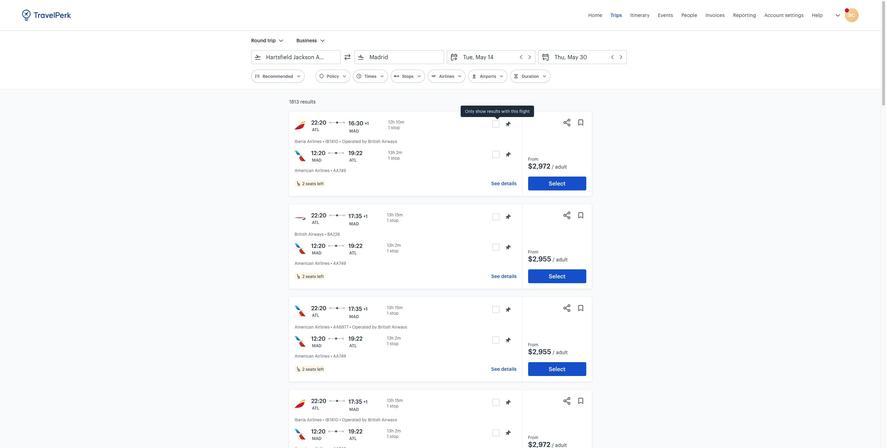 Task type: locate. For each thing, give the bounding box(es) containing it.
american airlines image for british airways icon
[[295, 243, 306, 254]]

1 vertical spatial american airlines image
[[295, 336, 306, 347]]

tooltip
[[461, 106, 535, 120]]

0 vertical spatial iberia airlines image
[[295, 120, 306, 131]]

2 iberia airlines image from the top
[[295, 398, 306, 409]]

0 vertical spatial american airlines image
[[295, 150, 306, 161]]

To search field
[[365, 52, 435, 63]]

1 iberia airlines image from the top
[[295, 120, 306, 131]]

1 vertical spatial iberia airlines image
[[295, 398, 306, 409]]

3 american airlines image from the top
[[295, 429, 306, 440]]

1 american airlines image from the top
[[295, 306, 306, 317]]

1 vertical spatial american airlines image
[[295, 243, 306, 254]]

british airways image
[[295, 213, 306, 224]]

2 american airlines image from the top
[[295, 243, 306, 254]]

american airlines image
[[295, 306, 306, 317], [295, 336, 306, 347], [295, 429, 306, 440]]

0 vertical spatial american airlines image
[[295, 306, 306, 317]]

2 american airlines image from the top
[[295, 336, 306, 347]]

american airlines image
[[295, 150, 306, 161], [295, 243, 306, 254]]

2 vertical spatial american airlines image
[[295, 429, 306, 440]]

1 american airlines image from the top
[[295, 150, 306, 161]]

iberia airlines image
[[295, 120, 306, 131], [295, 398, 306, 409]]



Task type: vqa. For each thing, say whether or not it's contained in the screenshot.
From search field
yes



Task type: describe. For each thing, give the bounding box(es) containing it.
From search field
[[261, 52, 332, 63]]

Return field
[[550, 52, 624, 63]]

american airlines image for 2nd the 'iberia airlines' icon from the bottom
[[295, 150, 306, 161]]

Depart field
[[459, 52, 533, 63]]



